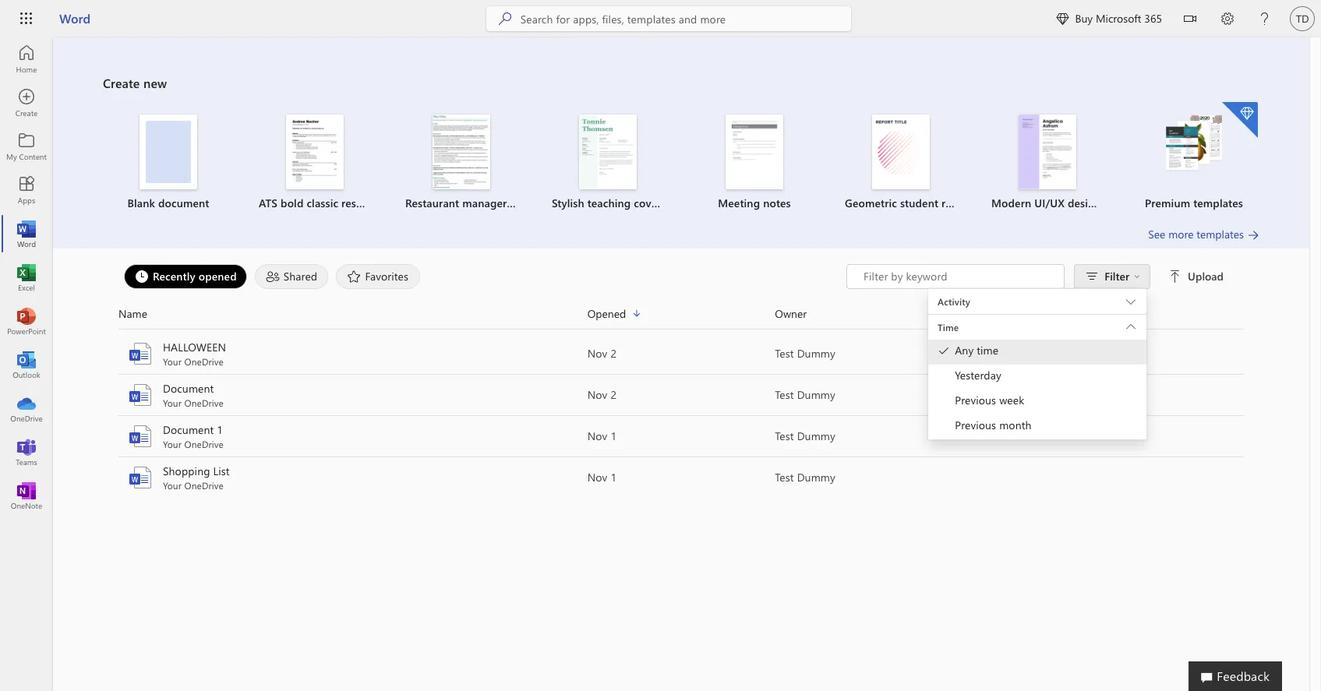 Task type: vqa. For each thing, say whether or not it's contained in the screenshot.
Nov for Document
yes



Task type: describe. For each thing, give the bounding box(es) containing it.
name halloween cell
[[119, 340, 588, 368]]

blank
[[127, 196, 155, 211]]

see more templates
[[1149, 227, 1245, 242]]

name button
[[119, 305, 588, 323]]

more
[[1169, 227, 1194, 242]]

student
[[901, 196, 939, 211]]

meeting notes image
[[726, 115, 784, 190]]

dummy for document 1
[[798, 429, 836, 444]]

name
[[119, 306, 147, 321]]

geometric student report element
[[838, 115, 974, 211]]

test for document 1
[[775, 429, 794, 444]]

halloween
[[163, 340, 226, 355]]

name shopping list cell
[[119, 464, 588, 492]]

dummy for document
[[798, 388, 836, 402]]

blank document
[[127, 196, 209, 211]]

buy
[[1076, 11, 1093, 26]]

word image for halloween
[[128, 342, 153, 367]]

favorites element
[[336, 264, 420, 289]]

ats
[[259, 196, 278, 211]]

geometric student report image
[[873, 115, 930, 190]]

activity inside displaying 4 out of 9 files. status
[[938, 296, 971, 308]]

2 for halloween
[[611, 346, 617, 361]]

recently opened element
[[124, 264, 247, 289]]

onedrive image
[[19, 401, 34, 416]]

premium templates element
[[1131, 102, 1259, 211]]

geometric
[[845, 196, 898, 211]]

restaurant manager resume
[[406, 196, 547, 211]]

my content image
[[19, 139, 34, 154]]

previous for previous month
[[955, 418, 997, 433]]

recently
[[153, 269, 196, 283]]

test dummy for document 1
[[775, 429, 836, 444]]

word banner
[[0, 0, 1322, 41]]

modern ui/ux designer cover letter
[[992, 196, 1172, 211]]

opened button
[[588, 305, 775, 323]]

ui/ux
[[1035, 196, 1065, 211]]

microsoft
[[1096, 11, 1142, 26]]

stylish
[[552, 196, 585, 211]]

restaurant manager resume element
[[398, 115, 547, 211]]

blank document element
[[104, 115, 232, 211]]


[[1170, 271, 1182, 283]]

2 for document
[[611, 388, 617, 402]]

your inside document your onedrive
[[163, 397, 182, 409]]

1 menu from the top
[[929, 289, 1147, 289]]

nov for document 1
[[588, 429, 608, 444]]

document
[[158, 196, 209, 211]]

activity, column 4 of 4 column header
[[963, 305, 1245, 323]]

yesterday
[[955, 368, 1002, 383]]

onenote image
[[19, 488, 34, 504]]

td button
[[1284, 0, 1322, 37]]

word image for document 1
[[128, 424, 153, 449]]

upload
[[1189, 269, 1224, 284]]

nov 1 for shopping list
[[588, 470, 617, 485]]

teaching
[[588, 196, 631, 211]]

2 menu from the top
[[929, 315, 1147, 441]]

any
[[955, 343, 974, 358]]

 any time
[[938, 343, 999, 358]]

templates inside premium templates element
[[1194, 196, 1244, 211]]

1 cover from the left
[[634, 196, 662, 211]]

Filter by keyword text field
[[863, 269, 1057, 285]]

premium templates image
[[1166, 115, 1224, 172]]

time
[[938, 321, 959, 334]]

see more templates button
[[1149, 227, 1260, 243]]

classic
[[307, 196, 339, 211]]

modern
[[992, 196, 1032, 211]]

list inside create new main content
[[103, 101, 1260, 227]]

list
[[213, 464, 230, 479]]

nov for document
[[588, 388, 608, 402]]

feedback
[[1218, 668, 1270, 685]]

any time checkbox item
[[929, 340, 1147, 365]]

apps image
[[19, 182, 34, 198]]

nov for halloween
[[588, 346, 608, 361]]

create
[[103, 75, 140, 91]]

recently opened
[[153, 269, 237, 283]]

shared element
[[255, 264, 329, 289]]


[[1057, 12, 1069, 25]]

feedback button
[[1189, 662, 1283, 692]]

test dummy for shopping list
[[775, 470, 836, 485]]

document your onedrive
[[163, 381, 224, 409]]

recently opened tab
[[120, 264, 251, 289]]

displaying 4 out of 9 files. status
[[847, 264, 1227, 441]]

test for halloween
[[775, 346, 794, 361]]

onedrive inside document 1 your onedrive
[[184, 438, 224, 451]]

designer
[[1068, 196, 1112, 211]]

premium templates
[[1146, 196, 1244, 211]]

ats bold classic resume image
[[286, 115, 344, 190]]



Task type: locate. For each thing, give the bounding box(es) containing it.
cover right designer
[[1115, 196, 1142, 211]]

cover
[[634, 196, 662, 211], [1115, 196, 1142, 211]]

 buy microsoft 365
[[1057, 11, 1163, 26]]

previous for previous week
[[955, 393, 997, 408]]

onedrive
[[184, 356, 224, 368], [184, 397, 224, 409], [184, 438, 224, 451], [184, 480, 224, 492]]

1 previous from the top
[[955, 393, 997, 408]]

teams image
[[19, 445, 34, 460]]

letter left meeting
[[665, 196, 692, 211]]

halloween your onedrive
[[163, 340, 226, 368]]

1 vertical spatial word image
[[128, 466, 153, 491]]

document 1 your onedrive
[[163, 423, 224, 451]]

 upload
[[1170, 269, 1224, 284]]

activity up time
[[963, 306, 999, 321]]

previous week
[[955, 393, 1025, 408]]

onedrive inside halloween your onedrive
[[184, 356, 224, 368]]

restaurant
[[406, 196, 460, 211]]

0 vertical spatial word image
[[128, 342, 153, 367]]

3 menu from the top
[[929, 340, 1147, 440]]

powerpoint image
[[19, 313, 34, 329]]

test for shopping list
[[775, 470, 794, 485]]

premium templates diamond image
[[1223, 102, 1259, 138]]

nov 2
[[588, 346, 617, 361], [588, 388, 617, 402]]

nov for shopping list
[[588, 470, 608, 485]]

time
[[977, 343, 999, 358]]

2 nov 1 from the top
[[588, 470, 617, 485]]

month
[[1000, 418, 1032, 433]]

tab list
[[120, 264, 847, 289]]

row
[[119, 305, 1245, 330]]

test
[[775, 346, 794, 361], [775, 388, 794, 402], [775, 429, 794, 444], [775, 470, 794, 485]]

ats bold classic resume element
[[251, 115, 379, 211]]

word image inside name shopping list cell
[[128, 466, 153, 491]]

0 vertical spatial nov 1
[[588, 429, 617, 444]]

shopping list your onedrive
[[163, 464, 230, 492]]

onedrive down 'halloween'
[[184, 356, 224, 368]]

4 test dummy from the top
[[775, 470, 836, 485]]

test dummy
[[775, 346, 836, 361], [775, 388, 836, 402], [775, 429, 836, 444], [775, 470, 836, 485]]

1 vertical spatial word image
[[128, 383, 153, 408]]

stylish teaching cover letter element
[[544, 115, 692, 211]]


[[1185, 12, 1197, 25]]

4 onedrive from the top
[[184, 480, 224, 492]]

document for 1
[[163, 423, 214, 437]]

2 2 from the top
[[611, 388, 617, 402]]

bold
[[281, 196, 304, 211]]

0 vertical spatial 2
[[611, 346, 617, 361]]

4 test from the top
[[775, 470, 794, 485]]

onedrive up list
[[184, 438, 224, 451]]

resume
[[342, 196, 379, 211], [510, 196, 547, 211]]

cover right teaching
[[634, 196, 662, 211]]

new
[[143, 75, 167, 91]]

0 horizontal spatial cover
[[634, 196, 662, 211]]

letter inside 'stylish teaching cover letter' element
[[665, 196, 692, 211]]

favorites tab
[[333, 264, 424, 289]]

list
[[103, 101, 1260, 227]]

4 dummy from the top
[[798, 470, 836, 485]]

1 vertical spatial document
[[163, 423, 214, 437]]

filter
[[1105, 269, 1130, 284]]

2 nov from the top
[[588, 388, 608, 402]]

nov
[[588, 346, 608, 361], [588, 388, 608, 402], [588, 429, 608, 444], [588, 470, 608, 485]]

activity down filter by keyword text field
[[938, 296, 971, 308]]

3 test dummy from the top
[[775, 429, 836, 444]]

templates right more
[[1197, 227, 1245, 242]]

tab list containing recently opened
[[120, 264, 847, 289]]

opened
[[199, 269, 237, 283]]

nov 2 for halloween
[[588, 346, 617, 361]]

365
[[1145, 11, 1163, 26]]

filter 
[[1105, 269, 1141, 284]]

1 dummy from the top
[[798, 346, 836, 361]]

1 nov 1 from the top
[[588, 429, 617, 444]]

0 horizontal spatial resume
[[342, 196, 379, 211]]

Search box. Suggestions appear as you type. search field
[[521, 6, 851, 31]]

2 test from the top
[[775, 388, 794, 402]]

resume left stylish
[[510, 196, 547, 211]]

word image for shopping
[[128, 466, 153, 491]]

templates up see more templates button
[[1194, 196, 1244, 211]]

word image down apps icon
[[19, 226, 34, 242]]

0 vertical spatial nov 2
[[588, 346, 617, 361]]

onedrive up document 1 your onedrive at bottom
[[184, 397, 224, 409]]

dummy for halloween
[[798, 346, 836, 361]]

your up 'shopping'
[[163, 438, 182, 451]]

1 document from the top
[[163, 381, 214, 396]]

document down halloween your onedrive
[[163, 381, 214, 396]]

2 resume from the left
[[510, 196, 547, 211]]

0 vertical spatial templates
[[1194, 196, 1244, 211]]

word image down the name
[[128, 342, 153, 367]]

1
[[217, 423, 223, 437], [611, 429, 617, 444], [611, 470, 617, 485]]

1 for 1
[[611, 429, 617, 444]]

1 vertical spatial 2
[[611, 388, 617, 402]]

create new
[[103, 75, 167, 91]]

word image inside name document 1 cell
[[128, 424, 153, 449]]

word
[[59, 10, 90, 27]]

document for your
[[163, 381, 214, 396]]

word image inside name document cell
[[128, 383, 153, 408]]

resume right "classic"
[[342, 196, 379, 211]]

previous month
[[955, 418, 1032, 433]]

shared tab
[[251, 264, 333, 289]]


[[1135, 274, 1141, 280]]

nov 2 for document
[[588, 388, 617, 402]]

your up document 1 your onedrive at bottom
[[163, 397, 182, 409]]

1 vertical spatial nov 1
[[588, 470, 617, 485]]

1 resume from the left
[[342, 196, 379, 211]]

your inside document 1 your onedrive
[[163, 438, 182, 451]]

td
[[1297, 13, 1310, 25]]

nov 1 for document 1
[[588, 429, 617, 444]]

3 onedrive from the top
[[184, 438, 224, 451]]

word image
[[128, 342, 153, 367], [128, 466, 153, 491]]

restaurant manager resume image
[[433, 115, 491, 190]]

2 word image from the top
[[128, 466, 153, 491]]

1 word image from the top
[[128, 342, 153, 367]]

name document 1 cell
[[119, 423, 588, 451]]

week
[[1000, 393, 1025, 408]]

1 inside document 1 your onedrive
[[217, 423, 223, 437]]

dummy for shopping list
[[798, 470, 836, 485]]

modern ui/ux designer cover letter image
[[1019, 115, 1077, 190]]

4 your from the top
[[163, 480, 182, 492]]

word image for document
[[128, 383, 153, 408]]

meeting notes
[[718, 196, 791, 211]]

premium
[[1146, 196, 1191, 211]]

1 horizontal spatial letter
[[1145, 196, 1172, 211]]

3 your from the top
[[163, 438, 182, 451]]

navigation
[[0, 37, 53, 518]]

menu
[[929, 289, 1147, 289], [929, 315, 1147, 441], [929, 340, 1147, 440]]

0 vertical spatial previous
[[955, 393, 997, 408]]

shared
[[284, 269, 318, 283]]

shopping
[[163, 464, 210, 479]]

2
[[611, 346, 617, 361], [611, 388, 617, 402]]

1 onedrive from the top
[[184, 356, 224, 368]]

1 horizontal spatial cover
[[1115, 196, 1142, 211]]

2 vertical spatial word image
[[128, 424, 153, 449]]

dummy
[[798, 346, 836, 361], [798, 388, 836, 402], [798, 429, 836, 444], [798, 470, 836, 485]]

owner button
[[775, 305, 963, 323]]

onedrive inside 'shopping list your onedrive'
[[184, 480, 224, 492]]

1 2 from the top
[[611, 346, 617, 361]]

test dummy for document
[[775, 388, 836, 402]]

4 nov from the top
[[588, 470, 608, 485]]

2 letter from the left
[[1145, 196, 1172, 211]]

letter up see on the right of the page
[[1145, 196, 1172, 211]]

3 dummy from the top
[[798, 429, 836, 444]]

tab list inside create new main content
[[120, 264, 847, 289]]

notes
[[764, 196, 791, 211]]

document
[[163, 381, 214, 396], [163, 423, 214, 437]]

see
[[1149, 227, 1166, 242]]

excel image
[[19, 270, 34, 285]]

1 vertical spatial previous
[[955, 418, 997, 433]]

modern ui/ux designer cover letter element
[[984, 115, 1172, 211]]

manager
[[463, 196, 507, 211]]

3 nov from the top
[[588, 429, 608, 444]]

test dummy for halloween
[[775, 346, 836, 361]]

your down 'shopping'
[[163, 480, 182, 492]]

opened
[[588, 306, 626, 321]]

1 your from the top
[[163, 356, 182, 368]]

meeting
[[718, 196, 761, 211]]

activity inside 'column header'
[[963, 306, 999, 321]]

meeting notes element
[[691, 115, 819, 211]]

letter inside "modern ui/ux designer cover letter" element
[[1145, 196, 1172, 211]]

test for document
[[775, 388, 794, 402]]

1 test from the top
[[775, 346, 794, 361]]

word image left document 1 your onedrive at bottom
[[128, 424, 153, 449]]

2 test dummy from the top
[[775, 388, 836, 402]]

2 onedrive from the top
[[184, 397, 224, 409]]

word image inside name halloween cell
[[128, 342, 153, 367]]

previous down the previous week
[[955, 418, 997, 433]]

0 vertical spatial document
[[163, 381, 214, 396]]

name document cell
[[119, 381, 588, 409]]

2 dummy from the top
[[798, 388, 836, 402]]

list containing blank document
[[103, 101, 1260, 227]]

nov 1
[[588, 429, 617, 444], [588, 470, 617, 485]]

2 nov 2 from the top
[[588, 388, 617, 402]]

2 cover from the left
[[1115, 196, 1142, 211]]

ats bold classic resume
[[259, 196, 379, 211]]

0 horizontal spatial letter
[[665, 196, 692, 211]]

document inside document 1 your onedrive
[[163, 423, 214, 437]]

stylish teaching cover letter image
[[579, 115, 637, 190]]

letter
[[665, 196, 692, 211], [1145, 196, 1172, 211]]

 button
[[1172, 0, 1210, 41]]

1 vertical spatial nov 2
[[588, 388, 617, 402]]

word image
[[19, 226, 34, 242], [128, 383, 153, 408], [128, 424, 153, 449]]

your down 'halloween'
[[163, 356, 182, 368]]

your
[[163, 356, 182, 368], [163, 397, 182, 409], [163, 438, 182, 451], [163, 480, 182, 492]]

your inside 'shopping list your onedrive'
[[163, 480, 182, 492]]

templates inside see more templates button
[[1197, 227, 1245, 242]]

0 vertical spatial word image
[[19, 226, 34, 242]]

1 nov from the top
[[588, 346, 608, 361]]

1 nov 2 from the top
[[588, 346, 617, 361]]

outlook image
[[19, 357, 34, 373]]

home image
[[19, 51, 34, 67]]

onedrive down list
[[184, 480, 224, 492]]

1 test dummy from the top
[[775, 346, 836, 361]]

1 for list
[[611, 470, 617, 485]]

1 vertical spatial templates
[[1197, 227, 1245, 242]]

1 horizontal spatial resume
[[510, 196, 547, 211]]

stylish teaching cover letter
[[552, 196, 692, 211]]

previous down yesterday
[[955, 393, 997, 408]]

2 previous from the top
[[955, 418, 997, 433]]

your inside halloween your onedrive
[[163, 356, 182, 368]]

create new main content
[[53, 37, 1310, 499]]

create image
[[19, 95, 34, 111]]

2 your from the top
[[163, 397, 182, 409]]


[[938, 345, 951, 357]]

geometric student report
[[845, 196, 974, 211]]

2 document from the top
[[163, 423, 214, 437]]

None search field
[[486, 6, 851, 31]]

3 test from the top
[[775, 429, 794, 444]]

word image left document your onedrive on the bottom left
[[128, 383, 153, 408]]

row containing name
[[119, 305, 1245, 330]]

onedrive inside document your onedrive
[[184, 397, 224, 409]]

owner
[[775, 306, 807, 321]]

report
[[942, 196, 974, 211]]

document inside document your onedrive
[[163, 381, 214, 396]]

1 letter from the left
[[665, 196, 692, 211]]

activity
[[938, 296, 971, 308], [963, 306, 999, 321]]

document down document your onedrive on the bottom left
[[163, 423, 214, 437]]

templates
[[1194, 196, 1244, 211], [1197, 227, 1245, 242]]

row inside create new main content
[[119, 305, 1245, 330]]

word image left 'shopping'
[[128, 466, 153, 491]]

favorites
[[365, 269, 409, 283]]

previous
[[955, 393, 997, 408], [955, 418, 997, 433]]



